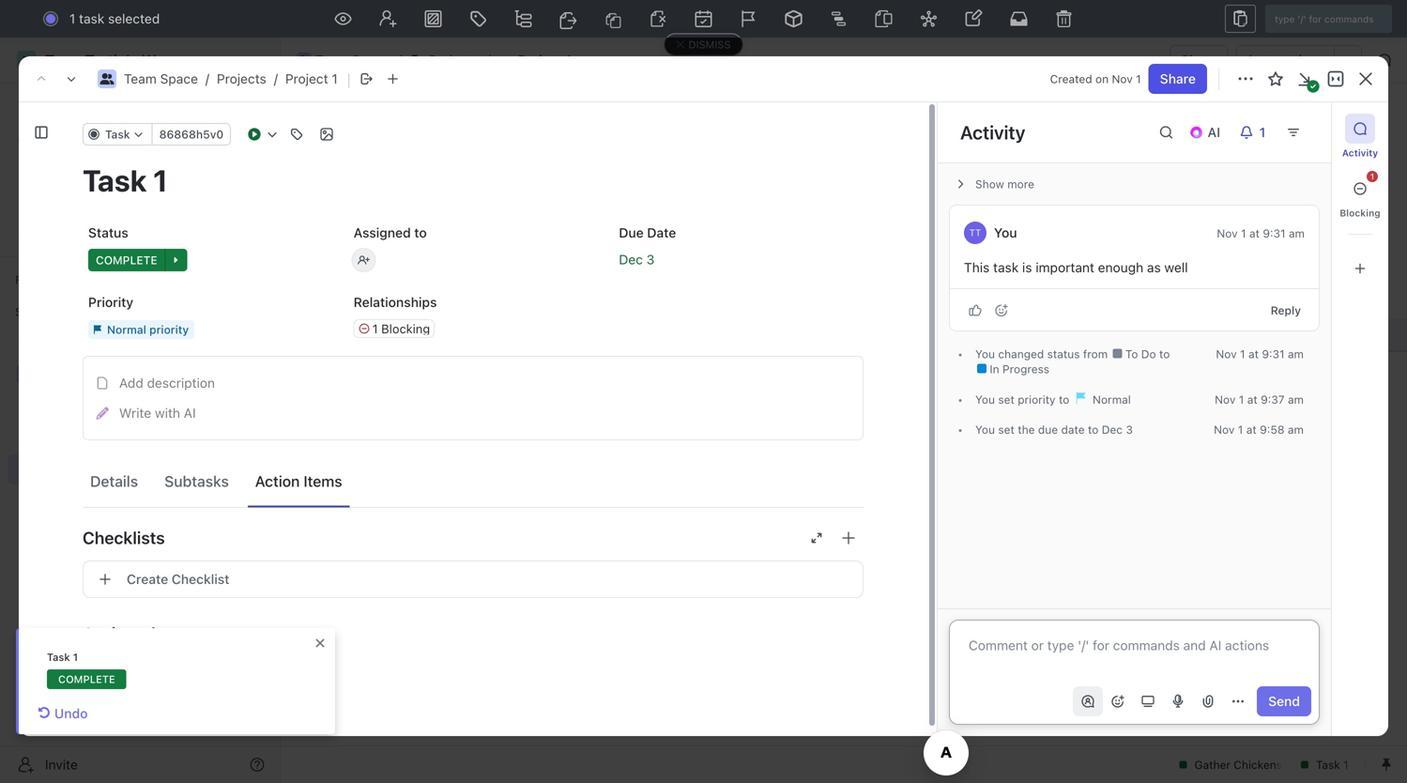 Task type: locate. For each thing, give the bounding box(es) containing it.
this task is important enough as well
[[964, 260, 1188, 275]]

create
[[127, 571, 168, 587]]

at for set priority to
[[1248, 393, 1258, 406]]

9:31 down reply button on the top right
[[1262, 347, 1285, 361]]

task left selected
[[79, 11, 104, 26]]

priority up 'the'
[[1018, 393, 1056, 406]]

dec inside dropdown button
[[619, 252, 643, 267]]

new
[[1244, 11, 1271, 26]]

0 horizontal spatial do
[[369, 559, 386, 572]]

1 vertical spatial activity
[[1343, 147, 1379, 158]]

team up home link
[[124, 71, 157, 86]]

dec down due
[[619, 252, 643, 267]]

0 vertical spatial set
[[998, 393, 1015, 406]]

1 horizontal spatial activity
[[1343, 147, 1379, 158]]

0 horizontal spatial assigned
[[83, 624, 156, 644]]

space inside sidebar navigation
[[81, 366, 119, 381]]

0 vertical spatial assigned
[[354, 225, 411, 240]]

set down the in progress
[[998, 393, 1015, 406]]

add
[[1272, 121, 1297, 136], [119, 375, 143, 391], [378, 506, 403, 522]]

team space inside sidebar navigation
[[45, 366, 119, 381]]

1 horizontal spatial user group image
[[298, 55, 310, 65]]

am down reply button on the top right
[[1288, 347, 1304, 361]]

2 set from the top
[[998, 423, 1015, 436]]

1 vertical spatial share
[[1160, 71, 1196, 86]]

2 horizontal spatial task
[[1300, 121, 1329, 136]]

1 horizontal spatial space
[[160, 71, 198, 86]]

task left is
[[994, 260, 1019, 275]]

1 vertical spatial project 1
[[326, 112, 434, 143]]

0 horizontal spatial task
[[105, 128, 130, 141]]

checklists button
[[83, 516, 864, 561]]

nov
[[1112, 72, 1133, 85], [1217, 227, 1238, 240], [1216, 347, 1237, 361], [1215, 393, 1236, 406], [1214, 423, 1235, 436]]

subtasks
[[164, 472, 229, 490]]

assigned
[[101, 655, 156, 670]]

you for changed status from
[[976, 347, 995, 361]]

assigned inside assigned comments 'dropdown button'
[[83, 624, 156, 644]]

spaces
[[15, 305, 55, 318]]

task for is
[[994, 260, 1019, 275]]

normal
[[1090, 393, 1131, 406]]

0 horizontal spatial ‎task
[[47, 651, 70, 663]]

2 vertical spatial project
[[326, 112, 410, 143]]

assigned up "assigned"
[[83, 624, 156, 644]]

at
[[1250, 227, 1260, 240], [1249, 347, 1259, 361], [1248, 393, 1258, 406], [1247, 423, 1257, 436]]

task inside dropdown button
[[105, 128, 130, 141]]

‎task left all
[[47, 651, 70, 663]]

reply
[[1271, 304, 1301, 317]]

assigned for assigned comments
[[83, 624, 156, 644]]

1
[[69, 11, 75, 26], [566, 52, 572, 68], [332, 71, 338, 86], [1136, 72, 1142, 85], [416, 112, 428, 143], [1260, 124, 1266, 140], [1371, 172, 1375, 181], [1241, 227, 1247, 240], [372, 322, 378, 336], [410, 327, 417, 342], [1240, 347, 1246, 361], [1239, 393, 1245, 406], [1238, 423, 1244, 436], [73, 651, 78, 663]]

0 horizontal spatial projects
[[56, 398, 106, 413]]

am left task sidebar navigation tab list
[[1289, 227, 1305, 240]]

activity up show
[[961, 121, 1026, 143]]

add task down automations button in the top right of the page
[[1272, 121, 1329, 136]]

task
[[1300, 121, 1329, 136], [105, 128, 130, 141], [406, 506, 434, 522]]

/
[[398, 52, 402, 68], [487, 52, 491, 68], [206, 71, 209, 86], [274, 71, 278, 86]]

2 horizontal spatial projects
[[429, 52, 479, 68]]

you
[[994, 225, 1018, 240], [976, 347, 995, 361], [976, 393, 995, 406], [976, 423, 995, 436]]

2 vertical spatial projects
[[56, 398, 106, 413]]

1 vertical spatial task
[[994, 260, 1019, 275]]

changed status from
[[995, 347, 1111, 361]]

0 horizontal spatial 3
[[647, 252, 655, 267]]

dashboards link
[[8, 187, 272, 217]]

‎task 1 left all
[[47, 651, 78, 663]]

1 vertical spatial ‎task 1
[[47, 651, 78, 663]]

9:31
[[1263, 227, 1286, 240], [1262, 347, 1285, 361]]

team space
[[316, 52, 390, 68], [45, 366, 119, 381]]

is
[[1023, 260, 1032, 275]]

0 horizontal spatial team space
[[45, 366, 119, 381]]

0 vertical spatial blocking
[[1340, 208, 1381, 218]]

complete down all
[[58, 673, 115, 685]]

1 horizontal spatial blocking
[[1340, 208, 1381, 218]]

0 vertical spatial team
[[316, 52, 348, 68]]

1 vertical spatial do
[[369, 559, 386, 572]]

projects inside team space / projects / project 1 |
[[217, 71, 266, 86]]

nov for set the due date to
[[1214, 423, 1235, 436]]

task
[[79, 11, 104, 26], [994, 260, 1019, 275]]

1 vertical spatial add
[[119, 375, 143, 391]]

team up |
[[316, 52, 348, 68]]

‎task down relationships
[[378, 327, 407, 342]]

you up the in on the right top of page
[[976, 347, 995, 361]]

0 vertical spatial activity
[[961, 121, 1026, 143]]

to do right "from"
[[1123, 347, 1160, 361]]

1 horizontal spatial ‎task 1
[[378, 327, 417, 342]]

0 vertical spatial ai
[[1208, 124, 1221, 140]]

1 inside dropdown button
[[1260, 124, 1266, 140]]

0 horizontal spatial space
[[81, 366, 119, 381]]

set priority image
[[740, 10, 757, 27]]

0 vertical spatial projects
[[429, 52, 479, 68]]

you left 'the'
[[976, 423, 995, 436]]

1 vertical spatial project
[[285, 71, 328, 86]]

9:31 up reply
[[1263, 227, 1286, 240]]

priority
[[149, 323, 189, 336], [1018, 393, 1056, 406]]

0 horizontal spatial add
[[119, 375, 143, 391]]

1 vertical spatial 9:31
[[1262, 347, 1285, 361]]

priority right the normal
[[149, 323, 189, 336]]

1 vertical spatial complete
[[58, 673, 115, 685]]

0 vertical spatial to do
[[1123, 347, 1160, 361]]

on
[[1096, 72, 1109, 85]]

comments down assigned comments
[[159, 655, 223, 670]]

project
[[518, 52, 562, 68], [285, 71, 328, 86], [326, 112, 410, 143]]

action items
[[255, 472, 342, 490]]

activity
[[961, 121, 1026, 143], [1343, 147, 1379, 158]]

nov 1 at 9:31 am up reply
[[1217, 227, 1305, 240]]

0 horizontal spatial priority
[[149, 323, 189, 336]]

projects inside sidebar navigation
[[56, 398, 106, 413]]

‎task 1 down relationships
[[378, 327, 417, 342]]

share button up ai button
[[1149, 64, 1208, 94]]

task sidebar navigation tab list
[[1340, 114, 1381, 284]]

set
[[998, 393, 1015, 406], [998, 423, 1015, 436]]

projects link
[[406, 49, 483, 71], [217, 71, 266, 86], [56, 391, 220, 421]]

share
[[1181, 52, 1217, 68], [1160, 71, 1196, 86]]

normal
[[107, 323, 146, 336]]

send button
[[1257, 686, 1312, 716]]

add task button down automations button in the top right of the page
[[1261, 114, 1340, 144]]

ai button
[[1182, 117, 1232, 147]]

team space up |
[[316, 52, 390, 68]]

2 horizontal spatial space
[[352, 52, 390, 68]]

1 inside team space / projects / project 1 |
[[332, 71, 338, 86]]

1 horizontal spatial ai
[[1208, 124, 1221, 140]]

0 vertical spatial comments
[[160, 624, 243, 644]]

1 vertical spatial 3
[[1126, 423, 1133, 436]]

3 inside task sidebar content section
[[1126, 423, 1133, 436]]

dec down normal at the bottom of page
[[1102, 423, 1123, 436]]

assigned comments button
[[83, 611, 864, 656]]

comments inside 'dropdown button'
[[160, 624, 243, 644]]

1 vertical spatial projects
[[217, 71, 266, 86]]

0 vertical spatial project 1
[[518, 52, 572, 68]]

create checklist button
[[83, 561, 864, 598]]

assigned up the complete
[[354, 225, 411, 240]]

appear
[[249, 655, 292, 670]]

you right the tt
[[994, 225, 1018, 240]]

9:37
[[1261, 393, 1285, 406]]

0 vertical spatial complete
[[96, 254, 157, 267]]

1 vertical spatial assigned
[[83, 624, 156, 644]]

2 horizontal spatial add
[[1272, 121, 1297, 136]]

1 vertical spatial set
[[998, 423, 1015, 436]]

priority for set
[[1018, 393, 1056, 406]]

⌘k
[[829, 11, 850, 26]]

ai right with
[[184, 405, 196, 421]]

dec
[[619, 252, 643, 267], [1102, 423, 1123, 436]]

add task button up the 4
[[370, 503, 441, 525]]

1 horizontal spatial team space
[[316, 52, 390, 68]]

user group image up home link
[[100, 73, 114, 85]]

do right "from"
[[1142, 347, 1156, 361]]

0 horizontal spatial user group image
[[100, 73, 114, 85]]

3 down due date
[[647, 252, 655, 267]]

1 vertical spatial blocking
[[381, 322, 430, 336]]

blocking inside task sidebar navigation tab list
[[1340, 208, 1381, 218]]

task inside section
[[994, 260, 1019, 275]]

tree
[[8, 327, 272, 580]]

due
[[619, 225, 644, 240]]

ai
[[1208, 124, 1221, 140], [184, 405, 196, 421]]

complete inside dropdown button
[[96, 254, 157, 267]]

0 horizontal spatial add task
[[378, 506, 434, 522]]

from
[[1083, 347, 1108, 361]]

complete button
[[83, 243, 333, 277]]

0 horizontal spatial blocking
[[381, 322, 430, 336]]

0 vertical spatial nov 1 at 9:31 am
[[1217, 227, 1305, 240]]

show more
[[976, 177, 1035, 191]]

0 vertical spatial priority
[[149, 323, 189, 336]]

0 horizontal spatial team
[[45, 366, 78, 381]]

blocking down relationships
[[381, 322, 430, 336]]

1 horizontal spatial project 1
[[518, 52, 572, 68]]

0 horizontal spatial ai
[[184, 405, 196, 421]]

complete
[[96, 254, 157, 267], [58, 673, 115, 685]]

task down home link
[[105, 128, 130, 141]]

1 vertical spatial ‎task
[[47, 651, 70, 663]]

status
[[1048, 347, 1080, 361]]

1 button
[[1232, 117, 1279, 147]]

0 vertical spatial 9:31
[[1263, 227, 1286, 240]]

1 vertical spatial comments
[[159, 655, 223, 670]]

0 vertical spatial ‎task 1
[[378, 327, 417, 342]]

you down the in on the right top of page
[[976, 393, 995, 406]]

1 horizontal spatial add
[[378, 506, 403, 522]]

0 vertical spatial dec
[[619, 252, 643, 267]]

set left 'the'
[[998, 423, 1015, 436]]

0 horizontal spatial dec
[[619, 252, 643, 267]]

to
[[414, 225, 427, 240], [1126, 347, 1138, 361], [1160, 347, 1170, 361], [1059, 393, 1070, 406], [1088, 423, 1099, 436], [350, 559, 366, 572]]

blocking
[[1340, 208, 1381, 218], [381, 322, 430, 336]]

priority inside task sidebar content section
[[1018, 393, 1056, 406]]

priority inside dropdown button
[[149, 323, 189, 336]]

1 horizontal spatial task
[[406, 506, 434, 522]]

user group image up team space / projects / project 1 |
[[298, 55, 310, 65]]

all assigned comments will appear here...
[[83, 655, 333, 670]]

nov 1 at 9:31 am up 'nov 1 at 9:37 am'
[[1216, 347, 1304, 361]]

tt
[[970, 227, 982, 238]]

0 horizontal spatial add task button
[[370, 503, 441, 525]]

comments up all assigned comments will appear here...
[[160, 624, 243, 644]]

comments
[[160, 624, 243, 644], [159, 655, 223, 670]]

1 horizontal spatial do
[[1142, 347, 1156, 361]]

1 horizontal spatial team
[[124, 71, 157, 86]]

project 1
[[518, 52, 572, 68], [326, 112, 434, 143]]

do left the 4
[[369, 559, 386, 572]]

dec 3
[[619, 252, 655, 267]]

activity up 1 button
[[1343, 147, 1379, 158]]

to do left the 4
[[350, 559, 386, 572]]

0 vertical spatial 3
[[647, 252, 655, 267]]

0 vertical spatial team space
[[316, 52, 390, 68]]

1 horizontal spatial assigned
[[354, 225, 411, 240]]

you for nov 1 at 9:31 am
[[994, 225, 1018, 240]]

1 vertical spatial dec
[[1102, 423, 1123, 436]]

due date
[[619, 225, 676, 240]]

task right 1 dropdown button
[[1300, 121, 1329, 136]]

to do
[[1123, 347, 1160, 361], [350, 559, 386, 572]]

1 vertical spatial team
[[124, 71, 157, 86]]

am right 9:58
[[1288, 423, 1304, 436]]

ai left 1 dropdown button
[[1208, 124, 1221, 140]]

am right 9:37 at the bottom right of the page
[[1288, 393, 1304, 406]]

write
[[119, 405, 151, 421]]

0 horizontal spatial activity
[[961, 121, 1026, 143]]

1 vertical spatial ai
[[184, 405, 196, 421]]

1 vertical spatial to do
[[350, 559, 386, 572]]

‎task 1
[[378, 327, 417, 342], [47, 651, 78, 663]]

blocking down 1 button
[[1340, 208, 1381, 218]]

add description
[[119, 375, 215, 391]]

2 vertical spatial space
[[81, 366, 119, 381]]

add task up the 4
[[378, 506, 434, 522]]

0 vertical spatial add task
[[1272, 121, 1329, 136]]

send
[[1269, 693, 1301, 709]]

project 1 link
[[495, 49, 577, 71], [285, 71, 338, 86]]

am
[[1289, 227, 1305, 240], [1288, 347, 1304, 361], [1288, 393, 1304, 406], [1288, 423, 1304, 436]]

1 vertical spatial team space
[[45, 366, 119, 381]]

2 vertical spatial team
[[45, 366, 78, 381]]

user group image
[[298, 55, 310, 65], [100, 73, 114, 85]]

‎task
[[378, 327, 407, 342], [47, 651, 70, 663]]

team space up the pencil icon
[[45, 366, 119, 381]]

team right user group image
[[45, 366, 78, 381]]

nov for set priority to
[[1215, 393, 1236, 406]]

complete down status
[[96, 254, 157, 267]]

‎task inside ‎task 1 link
[[378, 327, 407, 342]]

0 vertical spatial add
[[1272, 121, 1297, 136]]

task up the 4
[[406, 506, 434, 522]]

0 vertical spatial ‎task
[[378, 327, 407, 342]]

details button
[[83, 464, 146, 499]]

assigned
[[354, 225, 411, 240], [83, 624, 156, 644]]

add task button
[[1261, 114, 1340, 144], [370, 503, 441, 525]]

create checklist
[[127, 571, 229, 587]]

3 down normal at the bottom of page
[[1126, 423, 1133, 436]]

to do inside task sidebar content section
[[1123, 347, 1160, 361]]

show more button
[[949, 171, 1320, 197]]

1 vertical spatial add task button
[[370, 503, 441, 525]]

space
[[352, 52, 390, 68], [160, 71, 198, 86], [81, 366, 119, 381]]

sidebar navigation
[[0, 38, 281, 783]]

inbox link
[[8, 123, 272, 153]]

team
[[316, 52, 348, 68], [124, 71, 157, 86], [45, 366, 78, 381]]

1 horizontal spatial 3
[[1126, 423, 1133, 436]]

0 horizontal spatial project 1
[[326, 112, 434, 143]]

tree containing team space
[[8, 327, 272, 580]]

1 horizontal spatial dec
[[1102, 423, 1123, 436]]

share button down new button
[[1170, 45, 1229, 75]]

1 horizontal spatial task
[[994, 260, 1019, 275]]

0 vertical spatial do
[[1142, 347, 1156, 361]]

team inside sidebar navigation
[[45, 366, 78, 381]]

share button
[[1170, 45, 1229, 75], [1149, 64, 1208, 94]]

1 vertical spatial space
[[160, 71, 198, 86]]

Edit task name text field
[[83, 162, 864, 198]]



Task type: vqa. For each thing, say whether or not it's contained in the screenshot.
row
no



Task type: describe. For each thing, give the bounding box(es) containing it.
date
[[647, 225, 676, 240]]

tree inside sidebar navigation
[[8, 327, 272, 580]]

in
[[990, 362, 1000, 376]]

add for the right 'add task' button
[[1272, 121, 1297, 136]]

1 blocking
[[372, 322, 430, 336]]

86868h5v0
[[159, 128, 224, 141]]

created on nov 1
[[1050, 72, 1142, 85]]

assigned for assigned to
[[354, 225, 411, 240]]

search...
[[661, 11, 714, 26]]

dec inside task sidebar content section
[[1102, 423, 1123, 436]]

type '/' for commands field
[[1266, 5, 1393, 33]]

1 horizontal spatial add task
[[1272, 121, 1329, 136]]

undo
[[54, 706, 88, 721]]

9:58
[[1260, 423, 1285, 436]]

dashboards
[[45, 194, 118, 209]]

1 vertical spatial nov 1 at 9:31 am
[[1216, 347, 1304, 361]]

am for set the due date to
[[1288, 423, 1304, 436]]

automations
[[1246, 52, 1325, 68]]

team space / projects / project 1 |
[[124, 69, 351, 88]]

normal priority
[[107, 323, 189, 336]]

action items button
[[248, 464, 350, 499]]

dropdown menu image
[[650, 10, 667, 27]]

details
[[90, 472, 138, 490]]

favorites button
[[8, 269, 83, 291]]

am for set priority to
[[1288, 393, 1304, 406]]

space inside team space / projects / project 1 |
[[160, 71, 198, 86]]

add description button
[[89, 368, 857, 398]]

this
[[964, 260, 990, 275]]

hide
[[975, 221, 1000, 234]]

at for changed status from
[[1249, 347, 1259, 361]]

dec 3 button
[[613, 243, 864, 277]]

activity inside task sidebar content section
[[961, 121, 1026, 143]]

all
[[83, 655, 98, 670]]

selected
[[108, 11, 160, 26]]

add for the left 'add task' button
[[378, 506, 403, 522]]

changed
[[998, 347, 1044, 361]]

1 task selected
[[69, 11, 160, 26]]

ai inside button
[[1208, 124, 1221, 140]]

1 button
[[1346, 171, 1378, 204]]

task for the right 'add task' button
[[1300, 121, 1329, 136]]

priority for normal
[[149, 323, 189, 336]]

do inside task sidebar content section
[[1142, 347, 1156, 361]]

0 vertical spatial user group image
[[298, 55, 310, 65]]

team space link for bottommost user group icon
[[124, 71, 198, 86]]

am for changed status from
[[1288, 347, 1304, 361]]

assigned comments
[[83, 624, 243, 644]]

1 horizontal spatial add task button
[[1261, 114, 1340, 144]]

normal priority button
[[83, 313, 333, 346]]

you set the due date to dec 3
[[976, 423, 1133, 436]]

set priority to
[[995, 393, 1073, 406]]

team inside team space / projects / project 1 |
[[124, 71, 157, 86]]

assigned to
[[354, 225, 427, 240]]

ai inside button
[[184, 405, 196, 421]]

‎task 1 link
[[374, 321, 651, 348]]

dismiss
[[689, 38, 731, 51]]

inbox
[[45, 130, 78, 146]]

priority
[[88, 294, 133, 310]]

invite
[[45, 757, 78, 772]]

dropdown menu image
[[965, 8, 984, 27]]

0 vertical spatial space
[[352, 52, 390, 68]]

nov for changed status from
[[1216, 347, 1237, 361]]

checklist
[[172, 571, 229, 587]]

date
[[1062, 423, 1085, 436]]

1 horizontal spatial project 1 link
[[495, 49, 577, 71]]

task for selected
[[79, 11, 104, 26]]

86868h5v0 button
[[152, 123, 231, 146]]

items
[[304, 472, 342, 490]]

home
[[45, 98, 81, 114]]

Search tasks... text field
[[1174, 214, 1362, 242]]

project inside team space / projects / project 1 |
[[285, 71, 328, 86]]

|
[[347, 69, 351, 88]]

4
[[408, 559, 415, 572]]

enough
[[1098, 260, 1144, 275]]

here...
[[295, 655, 333, 670]]

0 vertical spatial share
[[1181, 52, 1217, 68]]

activity inside task sidebar navigation tab list
[[1343, 147, 1379, 158]]

show
[[976, 177, 1005, 191]]

write with ai
[[119, 405, 196, 421]]

pencil image
[[96, 407, 109, 419]]

team space link for user group image
[[45, 359, 269, 389]]

nov 1 at 9:58 am
[[1214, 423, 1304, 436]]

user group image
[[19, 368, 33, 379]]

task sidebar content section
[[933, 102, 1332, 736]]

1 vertical spatial user group image
[[100, 73, 114, 85]]

the
[[1018, 423, 1035, 436]]

reply button
[[1264, 299, 1309, 322]]

due
[[1038, 423, 1058, 436]]

action
[[255, 472, 300, 490]]

checklists
[[83, 528, 165, 548]]

0 vertical spatial project
[[518, 52, 562, 68]]

well
[[1165, 260, 1188, 275]]

status
[[88, 225, 128, 240]]

task button
[[83, 123, 153, 146]]

1 vertical spatial add task
[[378, 506, 434, 522]]

new button
[[1218, 4, 1283, 34]]

as
[[1147, 260, 1161, 275]]

1 inside button
[[1371, 172, 1375, 181]]

1 set from the top
[[998, 393, 1015, 406]]

0 horizontal spatial ‎task 1
[[47, 651, 78, 663]]

description
[[147, 375, 215, 391]]

0 horizontal spatial project 1 link
[[285, 71, 338, 86]]

write with ai button
[[89, 398, 857, 428]]

you for set priority to
[[976, 393, 995, 406]]

automations button
[[1237, 46, 1334, 74]]

home link
[[8, 91, 272, 121]]

3 inside dropdown button
[[647, 252, 655, 267]]

0 horizontal spatial to do
[[350, 559, 386, 572]]

created
[[1050, 72, 1093, 85]]

task for the left 'add task' button
[[406, 506, 434, 522]]

complete
[[350, 266, 412, 279]]

subtasks button
[[157, 464, 236, 499]]

in progress
[[987, 362, 1050, 376]]

progress
[[1003, 362, 1050, 376]]

hide button
[[967, 216, 1007, 239]]

at for set the due date to
[[1247, 423, 1257, 436]]

relationships
[[354, 294, 437, 310]]



